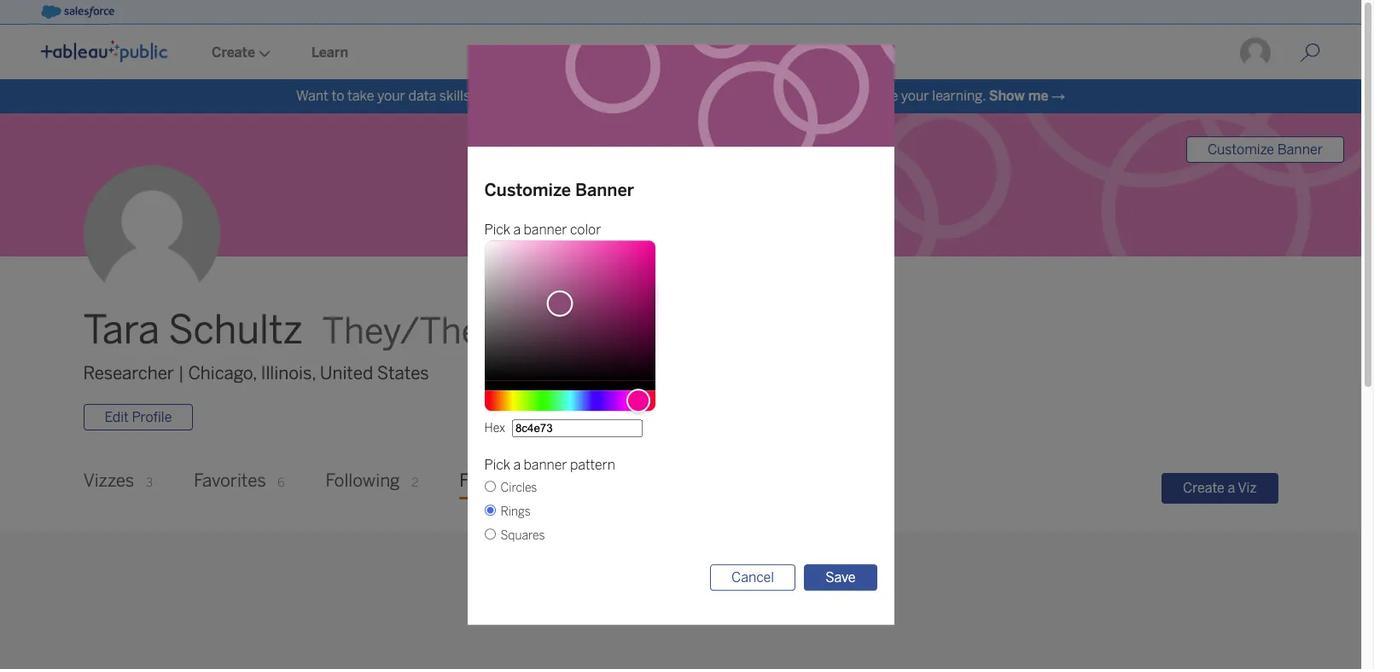 Task type: locate. For each thing, give the bounding box(es) containing it.
3
[[146, 477, 153, 491]]

go to search image
[[1279, 43, 1341, 63]]

vizzes
[[83, 471, 134, 492]]

0 vertical spatial banner
[[1277, 142, 1323, 158]]

1 horizontal spatial to
[[473, 88, 486, 104]]

to left take
[[332, 88, 344, 104]]

cancel button
[[710, 565, 796, 592]]

1 horizontal spatial banner
[[1277, 142, 1323, 158]]

1 the from the left
[[489, 88, 510, 104]]

2 horizontal spatial to
[[817, 88, 830, 104]]

to right skills
[[473, 88, 486, 104]]

1 horizontal spatial your
[[901, 88, 929, 104]]

banner up circles
[[524, 458, 567, 474]]

a left the viz
[[1228, 480, 1235, 497]]

the
[[489, 88, 510, 104], [667, 88, 687, 104]]

1 vertical spatial pick
[[484, 458, 510, 474]]

customize
[[1208, 142, 1274, 158], [484, 180, 571, 201]]

banner
[[524, 222, 567, 238], [524, 458, 567, 474]]

united
[[320, 364, 373, 384]]

0 horizontal spatial customize banner
[[484, 180, 634, 201]]

customize inside customize banner 'dialog'
[[484, 180, 571, 201]]

data
[[408, 88, 436, 104]]

customize banner inside button
[[1208, 142, 1323, 158]]

hex
[[484, 422, 505, 436]]

0 vertical spatial pick
[[484, 222, 510, 238]]

learn link
[[291, 26, 369, 79]]

pick
[[484, 222, 510, 238], [484, 458, 510, 474]]

customize banner
[[1208, 142, 1323, 158], [484, 180, 634, 201]]

logo image
[[41, 40, 167, 62]]

0 vertical spatial a
[[513, 222, 521, 238]]

color
[[570, 222, 601, 238]]

create a viz button
[[1162, 473, 1278, 504]]

following
[[326, 471, 400, 492]]

states
[[377, 364, 429, 384]]

your left learning.
[[901, 88, 929, 104]]

Hex field
[[512, 420, 643, 438]]

chicago,
[[188, 364, 257, 384]]

your right take
[[377, 88, 405, 104]]

show
[[989, 88, 1025, 104]]

banner for pattern
[[524, 458, 567, 474]]

learning.
[[932, 88, 986, 104]]

None radio
[[484, 482, 495, 493], [484, 506, 495, 517], [484, 529, 495, 541], [484, 482, 495, 493], [484, 506, 495, 517], [484, 529, 495, 541]]

want
[[296, 88, 328, 104]]

your
[[377, 88, 405, 104], [901, 88, 929, 104]]

1 vertical spatial a
[[513, 458, 521, 474]]

the left next
[[489, 88, 510, 104]]

0 horizontal spatial to
[[332, 88, 344, 104]]

1 horizontal spatial the
[[667, 88, 687, 104]]

a up circles
[[513, 458, 521, 474]]

banner
[[1277, 142, 1323, 158], [575, 180, 634, 201]]

the right with
[[667, 88, 687, 104]]

0 vertical spatial customize banner
[[1208, 142, 1323, 158]]

a
[[513, 222, 521, 238], [513, 458, 521, 474], [1228, 480, 1235, 497]]

color slider
[[484, 241, 655, 381]]

0 horizontal spatial banner
[[575, 180, 634, 201]]

a left color
[[513, 222, 521, 238]]

0 horizontal spatial your
[[377, 88, 405, 104]]

edit profile
[[105, 410, 172, 426]]

banner for color
[[524, 222, 567, 238]]

2 vertical spatial a
[[1228, 480, 1235, 497]]

pick a banner color
[[484, 222, 601, 238]]

2 banner from the top
[[524, 458, 567, 474]]

followers
[[459, 471, 534, 492]]

edit
[[105, 410, 129, 426]]

learn
[[312, 44, 348, 61]]

tara schultz
[[83, 308, 303, 354]]

1 vertical spatial customize
[[484, 180, 571, 201]]

2 pick from the top
[[484, 458, 510, 474]]

to left 'accelerate'
[[817, 88, 830, 104]]

1 banner from the top
[[524, 222, 567, 238]]

a inside button
[[1228, 480, 1235, 497]]

0 horizontal spatial the
[[489, 88, 510, 104]]

banner left color
[[524, 222, 567, 238]]

create a viz
[[1183, 480, 1257, 497]]

0 vertical spatial banner
[[524, 222, 567, 238]]

1 vertical spatial customize banner
[[484, 180, 634, 201]]

save
[[825, 570, 856, 587]]

1 horizontal spatial customize
[[1208, 142, 1274, 158]]

create
[[1183, 480, 1225, 497]]

0 horizontal spatial customize
[[484, 180, 571, 201]]

1 vertical spatial banner
[[575, 180, 634, 201]]

researcher | chicago, illinois, united states
[[83, 364, 429, 384]]

skills
[[439, 88, 470, 104]]

researcher
[[83, 364, 174, 384]]

next
[[513, 88, 540, 104]]

schultz
[[168, 308, 303, 354]]

to
[[332, 88, 344, 104], [473, 88, 486, 104], [817, 88, 830, 104]]

1 pick from the top
[[484, 222, 510, 238]]

3 to from the left
[[817, 88, 830, 104]]

0 vertical spatial customize
[[1208, 142, 1274, 158]]

1 to from the left
[[332, 88, 344, 104]]

2 your from the left
[[901, 88, 929, 104]]

tableau
[[690, 88, 738, 104]]

1 horizontal spatial customize banner
[[1208, 142, 1323, 158]]

1 vertical spatial banner
[[524, 458, 567, 474]]



Task type: vqa. For each thing, say whether or not it's contained in the screenshot.
Sunny
no



Task type: describe. For each thing, give the bounding box(es) containing it.
level?
[[543, 88, 578, 104]]

pick a banner pattern
[[484, 458, 615, 474]]

2 to from the left
[[473, 88, 486, 104]]

customize banner dialog
[[242, 44, 1120, 626]]

customize inside customize banner button
[[1208, 142, 1274, 158]]

squares
[[501, 529, 545, 544]]

pattern
[[570, 458, 615, 474]]

avatar image
[[83, 166, 220, 302]]

favorites
[[194, 471, 266, 492]]

save button
[[804, 565, 877, 592]]

a for create a viz
[[1228, 480, 1235, 497]]

want to take your data skills to the next level? connect with the tableau community to accelerate your learning. show me →
[[296, 88, 1065, 104]]

6
[[278, 477, 285, 491]]

a for pick a banner pattern
[[513, 458, 521, 474]]

community
[[741, 88, 814, 104]]

customize banner button
[[1186, 137, 1344, 163]]

banner inside button
[[1277, 142, 1323, 158]]

edit profile button
[[83, 405, 193, 431]]

a for pick a banner color
[[513, 222, 521, 238]]

circles
[[501, 482, 537, 496]]

with
[[637, 88, 663, 104]]

pick for pick a banner pattern
[[484, 458, 510, 474]]

cancel
[[731, 570, 774, 587]]

pick for pick a banner color
[[484, 222, 510, 238]]

customize banner inside 'dialog'
[[484, 180, 634, 201]]

take
[[347, 88, 374, 104]]

illinois,
[[261, 364, 316, 384]]

2 the from the left
[[667, 88, 687, 104]]

color image
[[547, 291, 573, 317]]

salesforce logo image
[[41, 5, 114, 19]]

banner inside 'dialog'
[[575, 180, 634, 201]]

accelerate
[[833, 88, 898, 104]]

viz
[[1238, 480, 1257, 497]]

show me link
[[989, 88, 1048, 104]]

me
[[1028, 88, 1048, 104]]

→
[[1052, 88, 1065, 104]]

profile
[[132, 410, 172, 426]]

tara
[[83, 308, 160, 354]]

|
[[178, 364, 184, 384]]

1 your from the left
[[377, 88, 405, 104]]

2
[[412, 477, 418, 491]]

rings
[[501, 506, 531, 520]]

followers link
[[459, 459, 554, 505]]

connect
[[581, 88, 634, 104]]



